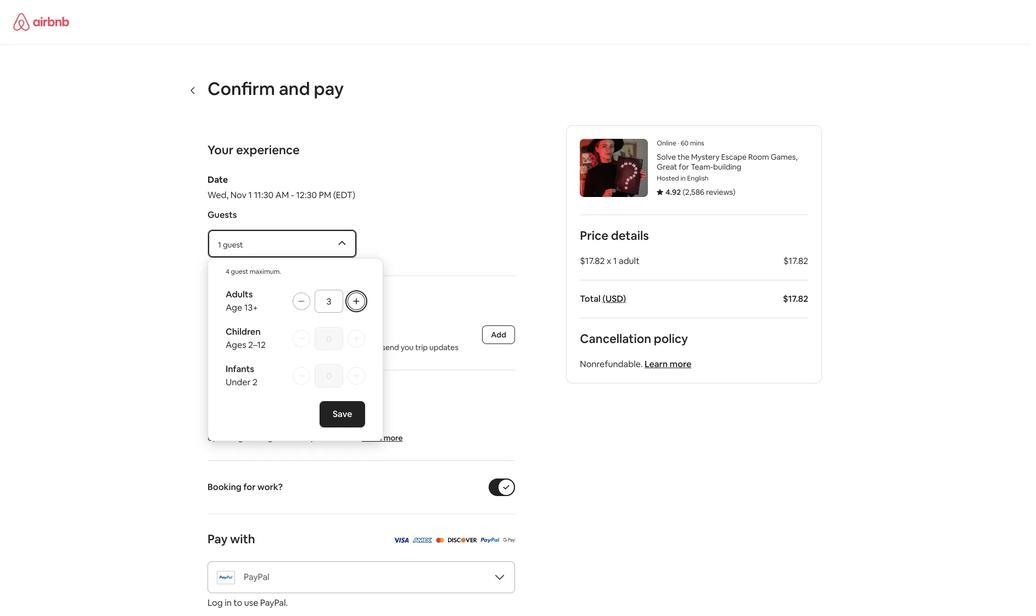 Task type: describe. For each thing, give the bounding box(es) containing it.
group containing children
[[226, 326, 365, 351]]

adult
[[619, 255, 640, 267]]

4.92
[[666, 187, 681, 197]]

team-
[[691, 162, 714, 172]]

requirements
[[235, 420, 292, 431]]

building
[[714, 162, 742, 172]]

0 vertical spatial and
[[279, 77, 310, 100]]

required
[[208, 293, 259, 309]]

paypal image
[[217, 569, 235, 587]]

room
[[749, 152, 769, 162]]

cancellation
[[580, 331, 652, 347]]

add inside phone number add and verify your phone number so airbnb can send you trip updates
[[208, 343, 223, 353]]

guest requirements up to 10 guests ages 16 and up can attend. learn more
[[208, 420, 403, 443]]

13+
[[244, 302, 258, 314]]

12:30
[[296, 190, 317, 201]]

games,
[[771, 152, 798, 162]]

2 visa card image from the top
[[393, 538, 409, 543]]

cancellation policy
[[580, 331, 688, 347]]

16
[[282, 433, 290, 443]]

1 visa card image from the top
[[393, 534, 409, 546]]

paypal button
[[208, 562, 515, 594]]

phone number add and verify your phone number so airbnb can send you trip updates
[[208, 329, 459, 353]]

mastercard image
[[436, 534, 444, 546]]

number
[[235, 329, 269, 341]]

updates
[[430, 343, 459, 353]]

up
[[208, 433, 218, 443]]

confirm and pay
[[208, 77, 344, 100]]

google pay image
[[503, 534, 515, 546]]

pay
[[314, 77, 344, 100]]

learn inside guest requirements up to 10 guests ages 16 and up can attend. learn more
[[362, 433, 382, 443]]

children ages 2–12
[[226, 326, 266, 351]]

infants
[[226, 364, 254, 375]]

4 guest maximum.
[[226, 268, 281, 276]]

·
[[678, 139, 680, 148]]

number
[[303, 343, 330, 353]]

1 inside date wed, nov 1 11:30 am - 12:30 pm (edt)
[[248, 190, 252, 201]]

60
[[681, 139, 689, 148]]

in
[[681, 174, 686, 183]]

0 horizontal spatial trip
[[309, 293, 329, 309]]

add button
[[482, 326, 515, 344]]

reviews
[[706, 187, 733, 197]]

and inside guest requirements up to 10 guests ages 16 and up can attend. learn more
[[292, 433, 305, 443]]

required for your trip
[[208, 293, 329, 309]]

wed,
[[208, 190, 229, 201]]

(edt)
[[333, 190, 355, 201]]

(usd) button
[[603, 293, 626, 305]]

for for required for your trip
[[261, 293, 278, 309]]

paypal image left google pay icon at the bottom
[[480, 538, 500, 543]]

pay with
[[208, 532, 255, 547]]

2–12
[[248, 339, 266, 351]]

for inside online · 60 mins solve the mystery escape room games, great for team-building hosted in english
[[679, 162, 689, 172]]

2 discover card image from the top
[[447, 538, 477, 543]]

$17.82 x 1 adult
[[580, 255, 640, 267]]

up
[[307, 433, 316, 443]]

online
[[657, 139, 677, 148]]

pm
[[319, 190, 331, 201]]

nonrefundable.
[[580, 359, 643, 370]]

2
[[253, 377, 258, 388]]

solve
[[657, 152, 676, 162]]

guests
[[208, 209, 237, 221]]

10
[[229, 433, 237, 443]]

great
[[657, 162, 677, 172]]

ages
[[226, 339, 246, 351]]

with
[[230, 532, 255, 547]]

send
[[382, 343, 399, 353]]

policy
[[654, 331, 688, 347]]

google pay image
[[503, 538, 515, 543]]

know
[[263, 388, 294, 403]]

(usd)
[[603, 293, 626, 305]]

can for phone number
[[368, 343, 380, 353]]

nonrefundable. learn more
[[580, 359, 692, 370]]

children
[[226, 326, 261, 338]]

1 guest button
[[208, 230, 357, 258]]

save
[[333, 409, 352, 420]]

more inside guest requirements up to 10 guests ages 16 and up can attend. learn more
[[384, 433, 403, 443]]

0 vertical spatial learn
[[645, 359, 668, 370]]

booking
[[208, 482, 242, 493]]

add inside button
[[491, 330, 506, 340]]

so
[[332, 343, 340, 353]]

trip inside phone number add and verify your phone number so airbnb can send you trip updates
[[415, 343, 428, 353]]

things to know
[[208, 388, 294, 403]]

11:30
[[254, 190, 274, 201]]

1 inside dropdown button
[[218, 240, 221, 250]]

total
[[580, 293, 601, 305]]



Task type: vqa. For each thing, say whether or not it's contained in the screenshot.
or
no



Task type: locate. For each thing, give the bounding box(es) containing it.
1 horizontal spatial can
[[368, 343, 380, 353]]

discover card image
[[447, 534, 477, 546], [447, 538, 477, 543]]

0 horizontal spatial add
[[208, 343, 223, 353]]

2 horizontal spatial for
[[679, 162, 689, 172]]

group containing infants
[[226, 364, 365, 388]]

1 group from the top
[[226, 289, 365, 314]]

2,586
[[685, 187, 705, 197]]

x
[[607, 255, 612, 267]]

1 vertical spatial can
[[317, 433, 330, 443]]

to left the know
[[248, 388, 261, 403]]

learn more link right attend.
[[362, 433, 403, 443]]

2 vertical spatial for
[[243, 482, 256, 493]]

0 vertical spatial 1
[[248, 190, 252, 201]]

airbnb
[[342, 343, 366, 353]]

1 vertical spatial more
[[384, 433, 403, 443]]

1 horizontal spatial to
[[248, 388, 261, 403]]

for up in
[[679, 162, 689, 172]]

1 vertical spatial 1
[[218, 240, 221, 250]]

0 vertical spatial more
[[670, 359, 692, 370]]

date wed, nov 1 11:30 am - 12:30 pm (edt)
[[208, 174, 355, 201]]

can inside phone number add and verify your phone number so airbnb can send you trip updates
[[368, 343, 380, 353]]

add
[[491, 330, 506, 340], [208, 343, 223, 353]]

1 vertical spatial to
[[219, 433, 227, 443]]

discover card image right mastercard icon
[[447, 534, 477, 546]]

group
[[226, 289, 365, 314], [226, 326, 365, 351], [226, 364, 365, 388]]

paypal
[[244, 572, 269, 583]]

0 vertical spatial for
[[679, 162, 689, 172]]

trip right you
[[415, 343, 428, 353]]

for right 13+
[[261, 293, 278, 309]]

and left the pay
[[279, 77, 310, 100]]

guest
[[208, 420, 233, 431]]

1 down guests
[[218, 240, 221, 250]]

experience
[[236, 142, 300, 158]]

visa card image left american express card icon at bottom left
[[393, 538, 409, 543]]

your
[[208, 142, 234, 158]]

guest
[[223, 240, 243, 250], [231, 268, 248, 276]]

0 horizontal spatial 1
[[218, 240, 221, 250]]

learn more link down policy
[[645, 359, 692, 370]]

1 vertical spatial your
[[261, 343, 277, 353]]

for
[[679, 162, 689, 172], [261, 293, 278, 309], [243, 482, 256, 493]]

to left 10
[[219, 433, 227, 443]]

for left work?
[[243, 482, 256, 493]]

3 group from the top
[[226, 364, 365, 388]]

nov
[[231, 190, 247, 201]]

(
[[683, 187, 685, 197]]

online · 60 mins solve the mystery escape room games, great for team-building hosted in english
[[657, 139, 798, 183]]

2 vertical spatial 1
[[614, 255, 617, 267]]

1
[[248, 190, 252, 201], [218, 240, 221, 250], [614, 255, 617, 267]]

to inside guest requirements up to 10 guests ages 16 and up can attend. learn more
[[219, 433, 227, 443]]

american express card image
[[412, 534, 433, 546]]

1 horizontal spatial add
[[491, 330, 506, 340]]

can left the send on the bottom of the page
[[368, 343, 380, 353]]

to
[[248, 388, 261, 403], [219, 433, 227, 443]]

things
[[208, 388, 246, 403]]

can
[[368, 343, 380, 353], [317, 433, 330, 443]]

1 guest
[[218, 240, 243, 250]]

0 vertical spatial learn more link
[[645, 359, 692, 370]]

under
[[226, 377, 251, 388]]

1 horizontal spatial trip
[[415, 343, 428, 353]]

1 horizontal spatial learn more link
[[645, 359, 692, 370]]

mystery
[[691, 152, 720, 162]]

0 vertical spatial group
[[226, 289, 365, 314]]

0 vertical spatial trip
[[309, 293, 329, 309]]

confirm
[[208, 77, 275, 100]]

for for booking for work?
[[243, 482, 256, 493]]

more right attend.
[[384, 433, 403, 443]]

your inside phone number add and verify your phone number so airbnb can send you trip updates
[[261, 343, 277, 353]]

1 vertical spatial learn
[[362, 433, 382, 443]]

visa card image left american express card image
[[393, 534, 409, 546]]

you
[[401, 343, 414, 353]]

1 horizontal spatial 1
[[248, 190, 252, 201]]

phone
[[208, 329, 234, 341]]

paypal image left paypal
[[217, 571, 235, 584]]

1 horizontal spatial more
[[670, 359, 692, 370]]

price details
[[580, 228, 649, 243]]

adults age 13+
[[226, 289, 258, 314]]

guest for 4
[[231, 268, 248, 276]]

guest up 4 at the top left of the page
[[223, 240, 243, 250]]

0 horizontal spatial can
[[317, 433, 330, 443]]

your right "verify"
[[261, 343, 277, 353]]

more
[[670, 359, 692, 370], [384, 433, 403, 443]]

1 horizontal spatial for
[[261, 293, 278, 309]]

1 vertical spatial add
[[208, 343, 223, 353]]

1 vertical spatial trip
[[415, 343, 428, 353]]

learn right attend.
[[362, 433, 382, 443]]

1 right x on the right of the page
[[614, 255, 617, 267]]

details
[[611, 228, 649, 243]]

$17.82 for $17.82 x 1 adult
[[784, 255, 809, 267]]

american express card image
[[412, 538, 433, 543]]

1 vertical spatial learn more link
[[362, 433, 403, 443]]

pay
[[208, 532, 228, 547]]

guest inside dropdown button
[[223, 240, 243, 250]]

mins
[[690, 139, 705, 148]]

0 horizontal spatial more
[[384, 433, 403, 443]]

and right the 16 on the left bottom of page
[[292, 433, 305, 443]]

4.92 ( 2,586 reviews )
[[666, 187, 736, 197]]

0 horizontal spatial to
[[219, 433, 227, 443]]

discover card image right mastercard image
[[447, 538, 477, 543]]

maximum.
[[250, 268, 281, 276]]

learn
[[645, 359, 668, 370], [362, 433, 382, 443]]

1 discover card image from the top
[[447, 534, 477, 546]]

save button
[[319, 402, 365, 428]]

0 vertical spatial to
[[248, 388, 261, 403]]

2 vertical spatial and
[[292, 433, 305, 443]]

1 vertical spatial for
[[261, 293, 278, 309]]

mastercard image
[[436, 538, 444, 543]]

and down phone on the left bottom
[[224, 343, 238, 353]]

age
[[226, 302, 242, 314]]

infants under 2
[[226, 364, 258, 388]]

guest for 1
[[223, 240, 243, 250]]

group containing adults
[[226, 289, 365, 314]]

phone
[[278, 343, 301, 353]]

1 vertical spatial guest
[[231, 268, 248, 276]]

1 right nov at the top of page
[[248, 190, 252, 201]]

can inside guest requirements up to 10 guests ages 16 and up can attend. learn more
[[317, 433, 330, 443]]

0 horizontal spatial for
[[243, 482, 256, 493]]

your experience
[[208, 142, 300, 158]]

None text field
[[321, 297, 337, 308]]

the
[[678, 152, 690, 162]]

0 vertical spatial guest
[[223, 240, 243, 250]]

1 vertical spatial and
[[224, 343, 238, 353]]

verify
[[239, 343, 259, 353]]

am
[[276, 190, 289, 201]]

can for guest requirements
[[317, 433, 330, 443]]

total (usd)
[[580, 293, 626, 305]]

paypal image
[[480, 534, 500, 546], [480, 538, 500, 543], [217, 571, 235, 584]]

1 vertical spatial group
[[226, 326, 365, 351]]

booking for work?
[[208, 482, 283, 493]]

2 group from the top
[[226, 326, 365, 351]]

trip up phone number add and verify your phone number so airbnb can send you trip updates
[[309, 293, 329, 309]]

attend.
[[332, 433, 358, 443]]

guests
[[238, 433, 262, 443]]

trip
[[309, 293, 329, 309], [415, 343, 428, 353]]

0 horizontal spatial learn more link
[[362, 433, 403, 443]]

1 horizontal spatial learn
[[645, 359, 668, 370]]

more down policy
[[670, 359, 692, 370]]

0 vertical spatial add
[[491, 330, 506, 340]]

2 vertical spatial group
[[226, 364, 365, 388]]

adults
[[226, 289, 253, 300]]

and inside phone number add and verify your phone number so airbnb can send you trip updates
[[224, 343, 238, 353]]

guest right 4 at the top left of the page
[[231, 268, 248, 276]]

english
[[688, 174, 709, 183]]

escape
[[722, 152, 747, 162]]

work?
[[258, 482, 283, 493]]

0 vertical spatial can
[[368, 343, 380, 353]]

0 horizontal spatial your
[[261, 343, 277, 353]]

and
[[279, 77, 310, 100], [224, 343, 238, 353], [292, 433, 305, 443]]

back image
[[189, 86, 198, 95]]

-
[[291, 190, 294, 201]]

paypal image inside dropdown button
[[217, 571, 235, 584]]

None text field
[[321, 334, 337, 345], [321, 371, 337, 382], [321, 334, 337, 345], [321, 371, 337, 382]]

learn more link
[[645, 359, 692, 370], [362, 433, 403, 443]]

)
[[733, 187, 736, 197]]

your down maximum.
[[281, 293, 306, 309]]

paypal image left google pay image
[[480, 534, 500, 546]]

$17.82 for total
[[783, 293, 809, 305]]

date
[[208, 174, 228, 186]]

0 horizontal spatial learn
[[362, 433, 382, 443]]

2 horizontal spatial 1
[[614, 255, 617, 267]]

0 vertical spatial your
[[281, 293, 306, 309]]

learn down policy
[[645, 359, 668, 370]]

hosted
[[657, 174, 679, 183]]

can right up at bottom left
[[317, 433, 330, 443]]

visa card image
[[393, 534, 409, 546], [393, 538, 409, 543]]

$17.82
[[580, 255, 605, 267], [784, 255, 809, 267], [783, 293, 809, 305]]

1 horizontal spatial your
[[281, 293, 306, 309]]



